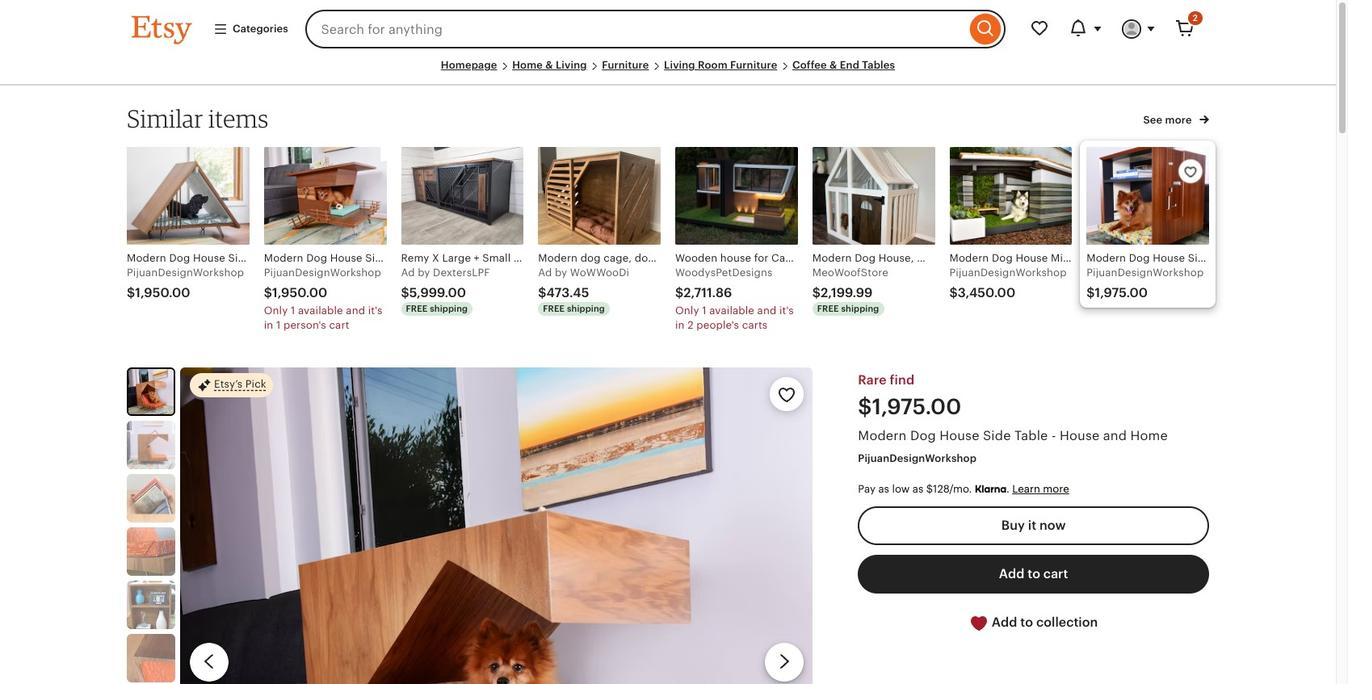 Task type: vqa. For each thing, say whether or not it's contained in the screenshot.
the Item associated with Great product, looks good in my kitchen.
no



Task type: locate. For each thing, give the bounding box(es) containing it.
2 $ from the left
[[264, 286, 272, 300]]

1 b from the left
[[418, 267, 425, 279]]

a inside the a d b y wowwoodi $ 473.45 free shipping
[[538, 267, 546, 279]]

dog inside "modern dog house mid century ranch pijuandesignworkshop $ 3,450.00"
[[992, 252, 1013, 264]]

1,950.00
[[135, 286, 190, 300], [272, 286, 328, 300]]

a left wowwoodi
[[538, 267, 546, 279]]

d inside a d b y dexterslpf $ 5,999.00 free shipping
[[408, 267, 415, 279]]

1 horizontal spatial free
[[543, 304, 565, 314]]

modern dog house side table house and home image 6 image
[[127, 634, 175, 683]]

dog up dexterslpf
[[428, 252, 449, 264]]

side inside modern dog house side table - dog tower 9 pijuandesignworkshop $ 1,950.00
[[365, 252, 388, 264]]

modern down modern dog house side table - a frame image
[[127, 252, 166, 264]]

1 it's from the left
[[368, 305, 383, 317]]

2 it's from the left
[[780, 305, 794, 317]]

modern for modern dog house side table - house and home
[[858, 429, 907, 443]]

modern dog house side table - dog tower 9 image
[[264, 147, 387, 245]]

see
[[1144, 114, 1163, 126]]

- for 1,975.00
[[1244, 252, 1248, 264]]

modern up person's
[[264, 252, 303, 264]]

cart down now
[[1044, 567, 1069, 581]]

wooden house for cats - "shark" woodyspetdesigns $ 2,711.86
[[675, 252, 842, 300]]

free inside the a d b y wowwoodi $ 473.45 free shipping
[[543, 304, 565, 314]]

house right a
[[330, 252, 363, 264]]

wooden
[[675, 252, 718, 264]]

add to cart button
[[858, 555, 1209, 594]]

free inside 'meowoofstore $ 2,199.99 free shipping'
[[817, 304, 839, 314]]

shipping inside the a d b y wowwoodi $ 473.45 free shipping
[[567, 304, 605, 314]]

0 horizontal spatial in
[[264, 319, 273, 331]]

2 horizontal spatial 1
[[702, 305, 707, 317]]

modern dog house side table house and home image 2 image
[[127, 421, 175, 469]]

b up 473.45
[[555, 267, 562, 279]]

to
[[1028, 567, 1041, 581], [1021, 616, 1033, 630]]

1 horizontal spatial shipping
[[567, 304, 605, 314]]

categories
[[233, 23, 288, 35]]

0 horizontal spatial and
[[346, 305, 365, 317]]

pijuandesignworkshop down frame
[[264, 267, 381, 279]]

side left a
[[228, 252, 251, 264]]

0 vertical spatial more
[[1166, 114, 1192, 126]]

cart for 1 person's cart
[[329, 319, 349, 331]]

free down 2,199.99
[[817, 304, 839, 314]]

0 vertical spatial to
[[1028, 567, 1041, 581]]

0 horizontal spatial living
[[556, 59, 587, 71]]

2 furniture from the left
[[730, 59, 778, 71]]

1 furniture from the left
[[602, 59, 649, 71]]

shipping down 473.45
[[567, 304, 605, 314]]

only for 2,711.86
[[675, 305, 699, 317]]

in for 1,950.00
[[264, 319, 273, 331]]

1 horizontal spatial only
[[675, 305, 699, 317]]

it's for 1,950.00
[[368, 305, 383, 317]]

2 inside categories banner
[[1193, 13, 1198, 23]]

only 1 available and it's in
[[264, 305, 383, 331], [675, 305, 794, 331]]

dog up 1,975.00
[[1129, 252, 1150, 264]]

modern dog house side table - dog tower 9 pijuandesignworkshop $ 1,950.00
[[264, 252, 492, 300]]

more right learn
[[1043, 483, 1069, 495]]

$ inside modern dog house side table - a frame pijuandesignworkshop $ 1,950.00
[[127, 286, 135, 300]]

2
[[1193, 13, 1198, 23], [688, 319, 694, 331]]

1 y from the left
[[424, 267, 430, 279]]

0 horizontal spatial 1
[[276, 319, 281, 331]]

0 horizontal spatial free
[[406, 304, 428, 314]]

remy x large + small combo with storage and charging drawer, double dog crate furniture, dog bed, dog crate furniture image
[[401, 147, 524, 245]]

house
[[193, 252, 225, 264], [330, 252, 363, 264], [1016, 252, 1048, 264], [1153, 252, 1185, 264], [940, 429, 980, 443], [1060, 429, 1100, 443]]

as right 'pay'
[[879, 483, 890, 495]]

it's down modern dog house side table - dog tower 9 pijuandesignworkshop $ 1,950.00
[[368, 305, 383, 317]]

2 & from the left
[[830, 59, 837, 71]]

6 $ from the left
[[813, 286, 821, 300]]

$ inside "modern dog house mid century ranch pijuandesignworkshop $ 3,450.00"
[[950, 286, 958, 300]]

as right low
[[913, 483, 924, 495]]

learn
[[1012, 483, 1041, 495]]

side left fido
[[1188, 252, 1211, 264]]

& for home
[[546, 59, 553, 71]]

people's
[[697, 319, 739, 331]]

None search field
[[305, 10, 1006, 48]]

- up 5,999.00
[[421, 252, 425, 264]]

1 in from the left
[[264, 319, 273, 331]]

$
[[127, 286, 135, 300], [264, 286, 272, 300], [401, 286, 409, 300], [538, 286, 547, 300], [675, 286, 684, 300], [813, 286, 821, 300], [950, 286, 958, 300], [1087, 286, 1095, 300]]

modern dog house mid century ranch image
[[950, 147, 1072, 245]]

to inside add to cart button
[[1028, 567, 1041, 581]]

0 horizontal spatial a
[[401, 267, 408, 279]]

pay
[[858, 483, 876, 495]]

modern inside "modern dog house mid century ranch pijuandesignworkshop $ 3,450.00"
[[950, 252, 989, 264]]

modern up 3,450.00
[[950, 252, 989, 264]]

1,950.00 inside modern dog house side table - a frame pijuandesignworkshop $ 1,950.00
[[135, 286, 190, 300]]

table left a
[[254, 252, 281, 264]]

modern inside modern dog house side table - dog tower 9 pijuandesignworkshop $ 1,950.00
[[264, 252, 303, 264]]

modern dog house mid century ranch pijuandesignworkshop $ 3,450.00
[[950, 252, 1149, 300]]

- right cats
[[798, 252, 801, 264]]

1 horizontal spatial it's
[[780, 305, 794, 317]]

side up "klarna"
[[983, 429, 1011, 443]]

only 1 available and it's in for 1,950.00
[[264, 305, 383, 331]]

0 horizontal spatial &
[[546, 59, 553, 71]]

house for house
[[940, 429, 980, 443]]

a inside a d b y dexterslpf $ 5,999.00 free shipping
[[401, 267, 408, 279]]

house inside modern dog house side table - dog tower 9 pijuandesignworkshop $ 1,950.00
[[330, 252, 363, 264]]

to down buy it now button
[[1028, 567, 1041, 581]]

to inside add to collection button
[[1021, 616, 1033, 630]]

pijuandesignworkshop inside modern dog house side table - dog tower 9 pijuandesignworkshop $ 1,950.00
[[264, 267, 381, 279]]

2 shipping from the left
[[567, 304, 605, 314]]

in left person's
[[264, 319, 273, 331]]

0 horizontal spatial only 1 available and it's in
[[264, 305, 383, 331]]

modern
[[127, 252, 166, 264], [264, 252, 303, 264], [950, 252, 989, 264], [1087, 252, 1126, 264], [858, 429, 907, 443]]

1 horizontal spatial &
[[830, 59, 837, 71]]

as
[[879, 483, 890, 495], [913, 483, 924, 495]]

table inside modern dog house side table - a frame pijuandesignworkshop $ 1,950.00
[[254, 252, 281, 264]]

only down 2,711.86
[[675, 305, 699, 317]]

to for cart
[[1028, 567, 1041, 581]]

add to cart
[[999, 567, 1069, 581]]

dog inside modern dog house side table - a frame pijuandesignworkshop $ 1,950.00
[[169, 252, 190, 264]]

0 horizontal spatial y
[[424, 267, 430, 279]]

1 only 1 available and it's in from the left
[[264, 305, 383, 331]]

1 horizontal spatial furniture
[[730, 59, 778, 71]]

see more link
[[1144, 110, 1209, 128]]

1 horizontal spatial as
[[913, 483, 924, 495]]

pijuandesignworkshop inside the modern dog house side table - fido mod pijuandesignworkshop $ 1,975.00
[[1087, 267, 1204, 279]]

pijuandesignworkshop up 3,450.00
[[950, 267, 1067, 279]]

shipping down 2,199.99
[[841, 304, 879, 314]]

dog for modern dog house side table - house and home
[[910, 429, 936, 443]]

home & living
[[512, 59, 587, 71]]

d for 473.45
[[545, 267, 552, 279]]

$ inside the a d b y wowwoodi $ 473.45 free shipping
[[538, 286, 547, 300]]

add down add to cart button
[[992, 616, 1017, 630]]

to left collection at the bottom
[[1021, 616, 1033, 630]]

and for 2,711.86
[[758, 305, 777, 317]]

available
[[298, 305, 343, 317], [710, 305, 755, 317]]

2 1,950.00 from the left
[[272, 286, 328, 300]]

b inside the a d b y wowwoodi $ 473.45 free shipping
[[555, 267, 562, 279]]

house up pijuandesignworkshop link
[[940, 429, 980, 443]]

2 available from the left
[[710, 305, 755, 317]]

side for fido
[[1188, 252, 1211, 264]]

modern dog house side table house and home image 1 image
[[180, 368, 813, 684], [128, 369, 174, 414]]

dog up pijuandesignworkshop link
[[910, 429, 936, 443]]

add for add to cart
[[999, 567, 1025, 581]]

low
[[892, 483, 910, 495]]

menu bar
[[132, 58, 1205, 86]]

modern dog house side table house and home image 4 image
[[127, 527, 175, 576]]

-
[[284, 252, 288, 264], [421, 252, 425, 264], [798, 252, 801, 264], [1244, 252, 1248, 264], [1052, 429, 1057, 443]]

available up 2 people's carts
[[710, 305, 755, 317]]

0 vertical spatial add
[[999, 567, 1025, 581]]

2 y from the left
[[562, 267, 567, 279]]

house inside the modern dog house side table - fido mod pijuandesignworkshop $ 1,975.00
[[1153, 252, 1185, 264]]

0 horizontal spatial furniture
[[602, 59, 649, 71]]

- inside wooden house for cats - "shark" woodyspetdesigns $ 2,711.86
[[798, 252, 801, 264]]

1 horizontal spatial 2
[[1193, 13, 1198, 23]]

similar
[[127, 104, 203, 133]]

1 down 2,711.86
[[702, 305, 707, 317]]

to for collection
[[1021, 616, 1033, 630]]

dexterslpf
[[433, 267, 490, 279]]

coffee & end tables
[[793, 59, 895, 71]]

1 horizontal spatial more
[[1166, 114, 1192, 126]]

d
[[408, 267, 415, 279], [545, 267, 552, 279]]

1 horizontal spatial in
[[675, 319, 685, 331]]

&
[[546, 59, 553, 71], [830, 59, 837, 71]]

1 left person's
[[276, 319, 281, 331]]

modern for modern dog house side table - dog tower 9 pijuandesignworkshop $ 1,950.00
[[264, 252, 303, 264]]

table inside the modern dog house side table - fido mod pijuandesignworkshop $ 1,975.00
[[1214, 252, 1241, 264]]

1 vertical spatial 2
[[688, 319, 694, 331]]

side inside modern dog house side table - a frame pijuandesignworkshop $ 1,950.00
[[228, 252, 251, 264]]

cart right person's
[[329, 319, 349, 331]]

1 horizontal spatial cart
[[1044, 567, 1069, 581]]

1 shipping from the left
[[430, 304, 468, 314]]

add down buy
[[999, 567, 1025, 581]]

1 available from the left
[[298, 305, 343, 317]]

modern dog house side table - fido mod image
[[1087, 147, 1209, 245]]

categories banner
[[103, 0, 1234, 58]]

shipping for 473.45
[[567, 304, 605, 314]]

0 horizontal spatial b
[[418, 267, 425, 279]]

1 free from the left
[[406, 304, 428, 314]]

free inside a d b y dexterslpf $ 5,999.00 free shipping
[[406, 304, 428, 314]]

1 vertical spatial to
[[1021, 616, 1033, 630]]

& left furniture link
[[546, 59, 553, 71]]

a left dexterslpf
[[401, 267, 408, 279]]

pijuandesignworkshop inside modern dog house side table - a frame pijuandesignworkshop $ 1,950.00
[[127, 267, 244, 279]]

1 1,950.00 from the left
[[135, 286, 190, 300]]

1 horizontal spatial b
[[555, 267, 562, 279]]

free down 5,999.00
[[406, 304, 428, 314]]

4 $ from the left
[[538, 286, 547, 300]]

2 a from the left
[[538, 267, 546, 279]]

a d b y wowwoodi $ 473.45 free shipping
[[538, 267, 629, 314]]

y up 5,999.00
[[424, 267, 430, 279]]

house down modern dog house side table - a frame image
[[193, 252, 225, 264]]

8 $ from the left
[[1087, 286, 1095, 300]]

3 shipping from the left
[[841, 304, 879, 314]]

0 horizontal spatial cart
[[329, 319, 349, 331]]

free for 5,999.00
[[406, 304, 428, 314]]

only 1 available and it's in down 2,711.86
[[675, 305, 794, 331]]

furniture link
[[602, 59, 649, 71]]

- inside modern dog house side table - a frame pijuandesignworkshop $ 1,950.00
[[284, 252, 288, 264]]

2 horizontal spatial free
[[817, 304, 839, 314]]

0 horizontal spatial 2
[[688, 319, 694, 331]]

house left mid on the top right
[[1016, 252, 1048, 264]]

b
[[418, 267, 425, 279], [555, 267, 562, 279]]

a
[[291, 252, 298, 264]]

available up 1 person's cart
[[298, 305, 343, 317]]

2 in from the left
[[675, 319, 685, 331]]

- left fido
[[1244, 252, 1248, 264]]

house up learn more button
[[1060, 429, 1100, 443]]

& left end
[[830, 59, 837, 71]]

pick
[[245, 378, 267, 390]]

1 horizontal spatial only 1 available and it's in
[[675, 305, 794, 331]]

2 horizontal spatial shipping
[[841, 304, 879, 314]]

1 vertical spatial home
[[1131, 429, 1168, 443]]

house inside "modern dog house mid century ranch pijuandesignworkshop $ 3,450.00"
[[1016, 252, 1048, 264]]

furniture down search for anything text box
[[602, 59, 649, 71]]

3,450.00
[[958, 286, 1016, 300]]

3 $ from the left
[[401, 286, 409, 300]]

house right ranch
[[1153, 252, 1185, 264]]

table up learn
[[1015, 429, 1048, 443]]

0 horizontal spatial more
[[1043, 483, 1069, 495]]

and
[[346, 305, 365, 317], [758, 305, 777, 317], [1104, 429, 1127, 443]]

2 for 2 people's carts
[[688, 319, 694, 331]]

2 only 1 available and it's in from the left
[[675, 305, 794, 331]]

free down 473.45
[[543, 304, 565, 314]]

cart inside button
[[1044, 567, 1069, 581]]

home
[[512, 59, 543, 71], [1131, 429, 1168, 443]]

1 horizontal spatial home
[[1131, 429, 1168, 443]]

- left a
[[284, 252, 288, 264]]

a for 5,999.00
[[401, 267, 408, 279]]

473.45
[[547, 286, 589, 300]]

0 horizontal spatial as
[[879, 483, 890, 495]]

y for 473.45
[[562, 267, 567, 279]]

1 horizontal spatial available
[[710, 305, 755, 317]]

1 a from the left
[[401, 267, 408, 279]]

house
[[721, 252, 752, 264]]

b up 5,999.00
[[418, 267, 425, 279]]

table for a
[[254, 252, 281, 264]]

1 horizontal spatial d
[[545, 267, 552, 279]]

1 $ from the left
[[127, 286, 135, 300]]

dog down modern dog house side table - a frame image
[[169, 252, 190, 264]]

dog inside the modern dog house side table - fido mod pijuandesignworkshop $ 1,975.00
[[1129, 252, 1150, 264]]

modern dog house side table - a frame pijuandesignworkshop $ 1,950.00
[[127, 252, 336, 300]]

in for 2,711.86
[[675, 319, 685, 331]]

- inside modern dog house side table - dog tower 9 pijuandesignworkshop $ 1,950.00
[[421, 252, 425, 264]]

2 horizontal spatial and
[[1104, 429, 1127, 443]]

house inside modern dog house side table - a frame pijuandesignworkshop $ 1,950.00
[[193, 252, 225, 264]]

modern for modern dog house mid century ranch pijuandesignworkshop $ 3,450.00
[[950, 252, 989, 264]]

more
[[1166, 114, 1192, 126], [1043, 483, 1069, 495]]

in
[[264, 319, 273, 331], [675, 319, 685, 331]]

dog for modern dog house side table - dog tower 9 pijuandesignworkshop $ 1,950.00
[[306, 252, 327, 264]]

pijuandesignworkshop down modern dog house side table - a frame image
[[127, 267, 244, 279]]

a d b y dexterslpf $ 5,999.00 free shipping
[[401, 267, 490, 314]]

house for fido
[[1153, 252, 1185, 264]]

1 d from the left
[[408, 267, 415, 279]]

table left fido
[[1214, 252, 1241, 264]]

living left furniture link
[[556, 59, 587, 71]]

modern inside the modern dog house side table - fido mod pijuandesignworkshop $ 1,975.00
[[1087, 252, 1126, 264]]

side for dog
[[365, 252, 388, 264]]

modern down $1,975.00
[[858, 429, 907, 443]]

modern inside modern dog house side table - a frame pijuandesignworkshop $ 1,950.00
[[127, 252, 166, 264]]

modern dog house side table - fido mod pijuandesignworkshop $ 1,975.00
[[1087, 252, 1299, 300]]

ranch
[[1117, 252, 1149, 264]]

only up person's
[[264, 305, 288, 317]]

1 up person's
[[291, 305, 295, 317]]

1 horizontal spatial a
[[538, 267, 546, 279]]

in left people's
[[675, 319, 685, 331]]

living left room
[[664, 59, 695, 71]]

y up 473.45
[[562, 267, 567, 279]]

side inside the modern dog house side table - fido mod pijuandesignworkshop $ 1,975.00
[[1188, 252, 1211, 264]]

d inside the a d b y wowwoodi $ 473.45 free shipping
[[545, 267, 552, 279]]

shipping inside a d b y dexterslpf $ 5,999.00 free shipping
[[430, 304, 468, 314]]

0 horizontal spatial modern dog house side table house and home image 1 image
[[128, 369, 174, 414]]

d up 5,999.00
[[408, 267, 415, 279]]

1 horizontal spatial 1
[[291, 305, 295, 317]]

0 vertical spatial 2
[[1193, 13, 1198, 23]]

a
[[401, 267, 408, 279], [538, 267, 546, 279]]

modern up 1,975.00
[[1087, 252, 1126, 264]]

5 $ from the left
[[675, 286, 684, 300]]

y
[[424, 267, 430, 279], [562, 267, 567, 279]]

y inside the a d b y wowwoodi $ 473.45 free shipping
[[562, 267, 567, 279]]

free
[[406, 304, 428, 314], [543, 304, 565, 314], [817, 304, 839, 314]]

add
[[999, 567, 1025, 581], [992, 616, 1017, 630]]

y inside a d b y dexterslpf $ 5,999.00 free shipping
[[424, 267, 430, 279]]

1 vertical spatial cart
[[1044, 567, 1069, 581]]

0 horizontal spatial it's
[[368, 305, 383, 317]]

a for 473.45
[[538, 267, 546, 279]]

3 free from the left
[[817, 304, 839, 314]]

2 d from the left
[[545, 267, 552, 279]]

only 1 available and it's in down frame
[[264, 305, 383, 331]]

find
[[890, 373, 915, 387]]

side
[[228, 252, 251, 264], [365, 252, 388, 264], [1188, 252, 1211, 264], [983, 429, 1011, 443]]

1 horizontal spatial y
[[562, 267, 567, 279]]

only
[[264, 305, 288, 317], [675, 305, 699, 317]]

2 for 2
[[1193, 13, 1198, 23]]

0 horizontal spatial 1,950.00
[[135, 286, 190, 300]]

0 vertical spatial home
[[512, 59, 543, 71]]

more right see
[[1166, 114, 1192, 126]]

0 vertical spatial cart
[[329, 319, 349, 331]]

7 $ from the left
[[950, 286, 958, 300]]

1 horizontal spatial and
[[758, 305, 777, 317]]

free for 473.45
[[543, 304, 565, 314]]

modern dog house side table - house and home
[[858, 429, 1168, 443]]

it
[[1028, 519, 1037, 533]]

add to collection
[[989, 616, 1098, 630]]

table up 5,999.00
[[391, 252, 418, 264]]

living room furniture link
[[664, 59, 778, 71]]

it's down wooden house for cats - "shark" woodyspetdesigns $ 2,711.86
[[780, 305, 794, 317]]

2 only from the left
[[675, 305, 699, 317]]

table inside modern dog house side table - dog tower 9 pijuandesignworkshop $ 1,950.00
[[391, 252, 418, 264]]

rare find $1,975.00
[[858, 373, 962, 419]]

house for dog
[[330, 252, 363, 264]]

1 & from the left
[[546, 59, 553, 71]]

pijuandesignworkshop down ranch
[[1087, 267, 1204, 279]]

1 only from the left
[[264, 305, 288, 317]]

b inside a d b y dexterslpf $ 5,999.00 free shipping
[[418, 267, 425, 279]]

1 horizontal spatial living
[[664, 59, 695, 71]]

1 vertical spatial add
[[992, 616, 1017, 630]]

see more listings like this element
[[1144, 114, 1195, 126]]

0 horizontal spatial available
[[298, 305, 343, 317]]

1
[[291, 305, 295, 317], [702, 305, 707, 317], [276, 319, 281, 331]]

dog right a
[[306, 252, 327, 264]]

0 horizontal spatial shipping
[[430, 304, 468, 314]]

2,711.86
[[684, 286, 732, 300]]

available for 1,950.00
[[298, 305, 343, 317]]

0 horizontal spatial only
[[264, 305, 288, 317]]

side right frame
[[365, 252, 388, 264]]

dog up 3,450.00
[[992, 252, 1013, 264]]

2 b from the left
[[555, 267, 562, 279]]

d up 473.45
[[545, 267, 552, 279]]

1 horizontal spatial 1,950.00
[[272, 286, 328, 300]]

$1,975.00
[[858, 395, 962, 419]]

- inside the modern dog house side table - fido mod pijuandesignworkshop $ 1,975.00
[[1244, 252, 1248, 264]]

2 free from the left
[[543, 304, 565, 314]]

& for coffee
[[830, 59, 837, 71]]

it's for 2,711.86
[[780, 305, 794, 317]]

shipping down 5,999.00
[[430, 304, 468, 314]]

furniture right room
[[730, 59, 778, 71]]

0 horizontal spatial d
[[408, 267, 415, 279]]

pijuandesignworkshop
[[127, 267, 244, 279], [264, 267, 381, 279], [950, 267, 1067, 279], [1087, 267, 1204, 279], [858, 452, 977, 465]]



Task type: describe. For each thing, give the bounding box(es) containing it.
$ inside the modern dog house side table - fido mod pijuandesignworkshop $ 1,975.00
[[1087, 286, 1095, 300]]

modern dog cage, dog bed, dog cage, dog kennel large selection of sizes from xs to xl image
[[538, 147, 661, 245]]

add for add to collection
[[992, 616, 1017, 630]]

1 living from the left
[[556, 59, 587, 71]]

modern for modern dog house side table - fido mod pijuandesignworkshop $ 1,975.00
[[1087, 252, 1126, 264]]

0 horizontal spatial home
[[512, 59, 543, 71]]

items
[[209, 104, 269, 133]]

1,975.00
[[1095, 286, 1148, 300]]

pijuandesignworkshop inside "modern dog house mid century ranch pijuandesignworkshop $ 3,450.00"
[[950, 267, 1067, 279]]

modern dog house side table - a frame image
[[127, 147, 249, 245]]

rare
[[858, 373, 887, 387]]

side for house
[[983, 429, 1011, 443]]

cats
[[772, 252, 795, 264]]

tables
[[862, 59, 895, 71]]

room
[[698, 59, 728, 71]]

meowoofstore $ 2,199.99 free shipping
[[813, 267, 889, 314]]

fido
[[1251, 252, 1271, 264]]

living room furniture
[[664, 59, 778, 71]]

end
[[840, 59, 860, 71]]

shipping inside 'meowoofstore $ 2,199.99 free shipping'
[[841, 304, 879, 314]]

$128/mo.
[[927, 483, 972, 495]]

home & living link
[[512, 59, 587, 71]]

coffee & end tables link
[[793, 59, 895, 71]]

etsy's
[[214, 378, 243, 390]]

1 for 2,711.86
[[702, 305, 707, 317]]

$ inside a d b y dexterslpf $ 5,999.00 free shipping
[[401, 286, 409, 300]]

table for dog
[[391, 252, 418, 264]]

only 1 available and it's in for 2,711.86
[[675, 305, 794, 331]]

wowwoodi
[[570, 267, 629, 279]]

2 as from the left
[[913, 483, 924, 495]]

buy
[[1002, 519, 1025, 533]]

1 person's cart
[[276, 319, 349, 331]]

person's
[[284, 319, 326, 331]]

pay as low as $128/mo. klarna . learn more
[[858, 483, 1069, 495]]

dog for modern dog house mid century ranch pijuandesignworkshop $ 3,450.00
[[992, 252, 1013, 264]]

shipping for 5,999.00
[[430, 304, 468, 314]]

homepage link
[[441, 59, 497, 71]]

2 living from the left
[[664, 59, 695, 71]]

- up learn more button
[[1052, 429, 1057, 443]]

carts
[[742, 319, 768, 331]]

only for 1,950.00
[[264, 305, 288, 317]]

etsy's pick
[[214, 378, 267, 390]]

- for $
[[421, 252, 425, 264]]

available for 2,711.86
[[710, 305, 755, 317]]

.
[[1007, 483, 1010, 495]]

5,999.00
[[409, 286, 466, 300]]

b for 5,999.00
[[418, 267, 425, 279]]

collection
[[1036, 616, 1098, 630]]

pijuandesignworkshop link
[[858, 452, 977, 465]]

buy it now button
[[858, 507, 1209, 546]]

pijuandesignworkshop up low
[[858, 452, 977, 465]]

menu bar containing homepage
[[132, 58, 1205, 86]]

coffee
[[793, 59, 827, 71]]

add to collection button
[[858, 604, 1209, 643]]

homepage
[[441, 59, 497, 71]]

b for 473.45
[[555, 267, 562, 279]]

meowoofstore
[[813, 267, 889, 279]]

buy it now
[[1002, 519, 1066, 533]]

table for house
[[1015, 429, 1048, 443]]

1 as from the left
[[879, 483, 890, 495]]

1,950.00 inside modern dog house side table - dog tower 9 pijuandesignworkshop $ 1,950.00
[[272, 286, 328, 300]]

modern dog house, wooden pet house, dog bed, dog crate, dog kennel, wood dog house, pet house, pet furniture, dog furniture image
[[813, 147, 935, 245]]

etsy's pick button
[[190, 372, 273, 398]]

2 people's carts
[[688, 319, 768, 331]]

$ inside modern dog house side table - dog tower 9 pijuandesignworkshop $ 1,950.00
[[264, 286, 272, 300]]

9
[[485, 252, 492, 264]]

now
[[1040, 519, 1066, 533]]

1 horizontal spatial modern dog house side table house and home image 1 image
[[180, 368, 813, 684]]

woodyspetdesigns
[[675, 267, 773, 279]]

wooden house for cats - "shark" image
[[675, 147, 798, 245]]

mid
[[1051, 252, 1070, 264]]

more inside see more link
[[1166, 114, 1192, 126]]

side for a
[[228, 252, 251, 264]]

table for fido
[[1214, 252, 1241, 264]]

modern dog house side table house and home image 5 image
[[127, 581, 175, 629]]

and for 1,950.00
[[346, 305, 365, 317]]

Search for anything text field
[[305, 10, 966, 48]]

tower
[[452, 252, 482, 264]]

for
[[754, 252, 769, 264]]

2,199.99
[[821, 286, 873, 300]]

cart for add to cart
[[1044, 567, 1069, 581]]

none search field inside categories banner
[[305, 10, 1006, 48]]

house for pijuandesignworkshop
[[1016, 252, 1048, 264]]

- for 1,950.00
[[284, 252, 288, 264]]

learn more button
[[1012, 483, 1069, 495]]

1 vertical spatial more
[[1043, 483, 1069, 495]]

house for a
[[193, 252, 225, 264]]

d for 5,999.00
[[408, 267, 415, 279]]

century
[[1073, 252, 1114, 264]]

$ inside 'meowoofstore $ 2,199.99 free shipping'
[[813, 286, 821, 300]]

1 for 1,950.00
[[291, 305, 295, 317]]

frame
[[301, 252, 336, 264]]

modern for modern dog house side table - a frame pijuandesignworkshop $ 1,950.00
[[127, 252, 166, 264]]

klarna
[[975, 483, 1007, 495]]

modern dog house side table house and home image 3 image
[[127, 474, 175, 523]]

mod
[[1274, 252, 1299, 264]]

see more
[[1144, 114, 1195, 126]]

dog for modern dog house side table - a frame pijuandesignworkshop $ 1,950.00
[[169, 252, 190, 264]]

dog for modern dog house side table - fido mod pijuandesignworkshop $ 1,975.00
[[1129, 252, 1150, 264]]

$ inside wooden house for cats - "shark" woodyspetdesigns $ 2,711.86
[[675, 286, 684, 300]]

similar items
[[127, 104, 269, 133]]

2 link
[[1166, 10, 1205, 48]]

y for 5,999.00
[[424, 267, 430, 279]]

categories button
[[201, 14, 300, 44]]

"shark"
[[804, 252, 842, 264]]



